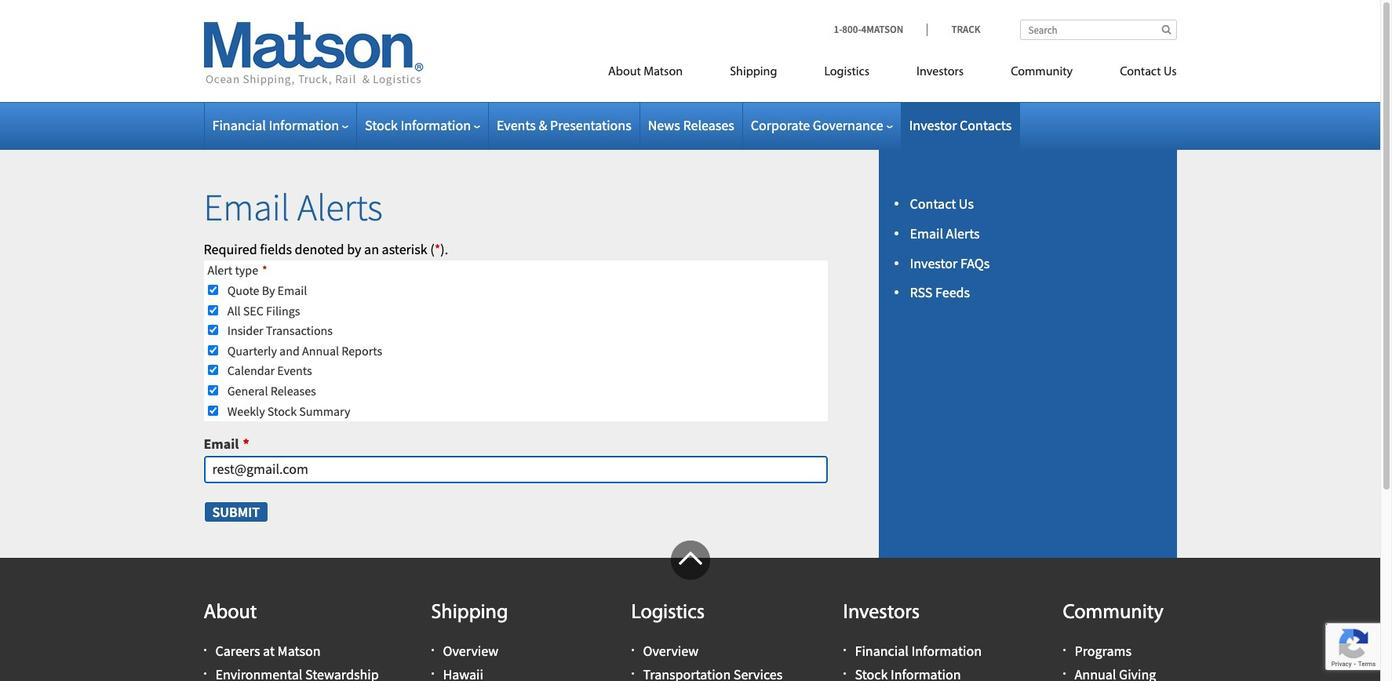 Task type: vqa. For each thing, say whether or not it's contained in the screenshot.
'Top Menu' navigation
yes



Task type: describe. For each thing, give the bounding box(es) containing it.
Search search field
[[1020, 20, 1177, 40]]

filings
[[266, 303, 300, 318]]

denoted
[[295, 240, 344, 258]]

1 horizontal spatial financial information
[[855, 642, 982, 660]]

1 horizontal spatial alerts
[[946, 224, 980, 242]]

1 horizontal spatial information
[[401, 116, 471, 134]]

0 horizontal spatial email alerts
[[204, 184, 383, 231]]

type
[[235, 262, 258, 278]]

events & presentations link
[[497, 116, 632, 134]]

overview link for logistics
[[643, 642, 699, 660]]

news releases link
[[648, 116, 734, 134]]

weekly
[[227, 403, 265, 419]]

email up filings
[[278, 283, 307, 298]]

investor for investor faqs
[[910, 254, 958, 272]]

0 horizontal spatial financial information link
[[212, 116, 348, 134]]

Calendar Events checkbox
[[208, 365, 218, 375]]

stock information
[[365, 116, 471, 134]]

1 horizontal spatial contact us link
[[1097, 58, 1177, 90]]

investor faqs link
[[910, 254, 990, 272]]

rss feeds
[[910, 284, 970, 302]]

community inside footer
[[1063, 603, 1164, 624]]

programs
[[1075, 642, 1132, 660]]

back to top image
[[671, 541, 710, 580]]

insider transactions
[[227, 323, 333, 338]]

corporate governance link
[[751, 116, 893, 134]]

investor faqs
[[910, 254, 990, 272]]

1 vertical spatial contact us link
[[910, 195, 974, 213]]

Email email field
[[204, 456, 828, 483]]

0 vertical spatial stock
[[365, 116, 398, 134]]

0 horizontal spatial stock
[[268, 403, 297, 419]]

required
[[204, 240, 257, 258]]

0 vertical spatial financial
[[212, 116, 266, 134]]

1 vertical spatial events
[[277, 363, 312, 379]]

about for about
[[204, 603, 257, 624]]

track link
[[927, 23, 981, 36]]

4matson
[[861, 23, 904, 36]]

investors inside footer
[[843, 603, 920, 624]]

0 horizontal spatial alerts
[[297, 184, 383, 231]]

quarterly and annual reports
[[227, 343, 382, 359]]

search image
[[1162, 24, 1171, 35]]

quarterly
[[227, 343, 277, 359]]

contact inside top menu navigation
[[1120, 66, 1161, 78]]

and
[[279, 343, 300, 359]]

asterisk
[[382, 240, 428, 258]]

track
[[952, 23, 981, 36]]

at
[[263, 642, 275, 660]]

investors link
[[893, 58, 988, 90]]

weekly stock summary
[[227, 403, 350, 419]]

(
[[430, 240, 435, 258]]

community link
[[988, 58, 1097, 90]]

matson inside about matson link
[[644, 66, 683, 78]]

events & presentations
[[497, 116, 632, 134]]

rss feeds link
[[910, 284, 970, 302]]

general releases
[[227, 383, 316, 399]]

shipping link
[[707, 58, 801, 90]]

overview for shipping
[[443, 642, 499, 660]]

about matson link
[[585, 58, 707, 90]]

footer containing about
[[0, 541, 1381, 681]]

shipping inside top menu navigation
[[730, 66, 777, 78]]

1-
[[834, 23, 842, 36]]

faqs
[[961, 254, 990, 272]]

calendar
[[227, 363, 275, 379]]

investor for investor contacts
[[909, 116, 957, 134]]

0 horizontal spatial contact us
[[910, 195, 974, 213]]

insider
[[227, 323, 263, 338]]

0 horizontal spatial information
[[269, 116, 339, 134]]

0 horizontal spatial us
[[959, 195, 974, 213]]

all
[[227, 303, 241, 318]]

fields
[[260, 240, 292, 258]]

careers
[[215, 642, 260, 660]]

by
[[347, 240, 361, 258]]

email up the required
[[204, 184, 290, 231]]

General Releases checkbox
[[208, 385, 218, 396]]



Task type: locate. For each thing, give the bounding box(es) containing it.
sec
[[243, 303, 264, 318]]

presentations
[[550, 116, 632, 134]]

1 horizontal spatial shipping
[[730, 66, 777, 78]]

overview
[[443, 642, 499, 660], [643, 642, 699, 660]]

about inside footer
[[204, 603, 257, 624]]

1-800-4matson link
[[834, 23, 927, 36]]

overview for logistics
[[643, 642, 699, 660]]

shipping
[[730, 66, 777, 78], [431, 603, 508, 624]]

alerts
[[297, 184, 383, 231], [946, 224, 980, 242]]

financial information link inside footer
[[855, 642, 982, 660]]

investors
[[917, 66, 964, 78], [843, 603, 920, 624]]

contact us link up email alerts link on the top of the page
[[910, 195, 974, 213]]

0 horizontal spatial financial information
[[212, 116, 339, 134]]

email alerts up fields on the top of page
[[204, 184, 383, 231]]

1 horizontal spatial events
[[497, 116, 536, 134]]

news
[[648, 116, 680, 134]]

logistics link
[[801, 58, 893, 90]]

1 vertical spatial community
[[1063, 603, 1164, 624]]

0 horizontal spatial matson
[[278, 642, 321, 660]]

releases for general releases
[[271, 383, 316, 399]]

an
[[364, 240, 379, 258]]

annual
[[302, 343, 339, 359]]

shipping inside footer
[[431, 603, 508, 624]]

0 horizontal spatial contact
[[910, 195, 956, 213]]

1 vertical spatial contact us
[[910, 195, 974, 213]]

2 horizontal spatial information
[[912, 642, 982, 660]]

0 vertical spatial financial information
[[212, 116, 339, 134]]

0 vertical spatial financial information link
[[212, 116, 348, 134]]

1 vertical spatial releases
[[271, 383, 316, 399]]

contact down search "search box"
[[1120, 66, 1161, 78]]

contact us up email alerts link on the top of the page
[[910, 195, 974, 213]]

stock information link
[[365, 116, 480, 134]]

overview link for shipping
[[443, 642, 499, 660]]

).
[[441, 240, 448, 258]]

0 horizontal spatial events
[[277, 363, 312, 379]]

1 vertical spatial logistics
[[631, 603, 705, 624]]

0 horizontal spatial shipping
[[431, 603, 508, 624]]

0 vertical spatial about
[[608, 66, 641, 78]]

1 vertical spatial about
[[204, 603, 257, 624]]

investor contacts
[[909, 116, 1012, 134]]

releases for news releases
[[683, 116, 734, 134]]

0 horizontal spatial logistics
[[631, 603, 705, 624]]

2 overview link from the left
[[643, 642, 699, 660]]

matson image
[[204, 22, 423, 86]]

about matson
[[608, 66, 683, 78]]

0 vertical spatial matson
[[644, 66, 683, 78]]

email alerts
[[204, 184, 383, 231], [910, 224, 980, 242]]

transactions
[[266, 323, 333, 338]]

0 vertical spatial investor
[[909, 116, 957, 134]]

0 vertical spatial contact
[[1120, 66, 1161, 78]]

1 horizontal spatial us
[[1164, 66, 1177, 78]]

email alerts link
[[910, 224, 980, 242]]

us inside top menu navigation
[[1164, 66, 1177, 78]]

matson
[[644, 66, 683, 78], [278, 642, 321, 660]]

alert type
[[208, 262, 258, 278]]

1 horizontal spatial contact
[[1120, 66, 1161, 78]]

events down and
[[277, 363, 312, 379]]

logistics down back to top "image"
[[631, 603, 705, 624]]

releases
[[683, 116, 734, 134], [271, 383, 316, 399]]

about for about matson
[[608, 66, 641, 78]]

contacts
[[960, 116, 1012, 134]]

events
[[497, 116, 536, 134], [277, 363, 312, 379]]

logistics
[[824, 66, 870, 78], [631, 603, 705, 624]]

rss
[[910, 284, 933, 302]]

email alerts up investor faqs link
[[910, 224, 980, 242]]

top menu navigation
[[538, 58, 1177, 90]]

matson inside footer
[[278, 642, 321, 660]]

1 vertical spatial financial information link
[[855, 642, 982, 660]]

1 horizontal spatial contact us
[[1120, 66, 1177, 78]]

financial
[[212, 116, 266, 134], [855, 642, 909, 660]]

0 vertical spatial us
[[1164, 66, 1177, 78]]

0 horizontal spatial contact us link
[[910, 195, 974, 213]]

1 horizontal spatial about
[[608, 66, 641, 78]]

us up email alerts link on the top of the page
[[959, 195, 974, 213]]

0 horizontal spatial overview
[[443, 642, 499, 660]]

investor
[[909, 116, 957, 134], [910, 254, 958, 272]]

0 vertical spatial contact us link
[[1097, 58, 1177, 90]]

contact us
[[1120, 66, 1177, 78], [910, 195, 974, 213]]

about inside top menu navigation
[[608, 66, 641, 78]]

None search field
[[1020, 20, 1177, 40]]

0 vertical spatial logistics
[[824, 66, 870, 78]]

alerts up faqs
[[946, 224, 980, 242]]

1 overview link from the left
[[443, 642, 499, 660]]

investor up rss feeds
[[910, 254, 958, 272]]

releases up weekly stock summary
[[271, 383, 316, 399]]

reports
[[342, 343, 382, 359]]

footer
[[0, 541, 1381, 681]]

1 horizontal spatial releases
[[683, 116, 734, 134]]

1 horizontal spatial logistics
[[824, 66, 870, 78]]

about up presentations
[[608, 66, 641, 78]]

community up programs on the bottom right
[[1063, 603, 1164, 624]]

1 vertical spatial financial
[[855, 642, 909, 660]]

programs link
[[1075, 642, 1132, 660]]

&
[[539, 116, 547, 134]]

1 vertical spatial stock
[[268, 403, 297, 419]]

logistics inside footer
[[631, 603, 705, 624]]

matson right at
[[278, 642, 321, 660]]

0 vertical spatial investors
[[917, 66, 964, 78]]

financial information link
[[212, 116, 348, 134], [855, 642, 982, 660]]

news releases
[[648, 116, 734, 134]]

Weekly Stock Summary checkbox
[[208, 405, 218, 416]]

email up "investor faqs"
[[910, 224, 943, 242]]

0 vertical spatial community
[[1011, 66, 1073, 78]]

investor down investors link
[[909, 116, 957, 134]]

None submit
[[204, 501, 269, 523]]

calendar events
[[227, 363, 312, 379]]

careers at matson
[[215, 642, 321, 660]]

2 overview from the left
[[643, 642, 699, 660]]

1 vertical spatial us
[[959, 195, 974, 213]]

contact us link down "search" image
[[1097, 58, 1177, 90]]

quote by email
[[227, 283, 307, 298]]

alerts up by at left
[[297, 184, 383, 231]]

contact us link
[[1097, 58, 1177, 90], [910, 195, 974, 213]]

1 vertical spatial financial information
[[855, 642, 982, 660]]

0 horizontal spatial releases
[[271, 383, 316, 399]]

contact up email alerts link on the top of the page
[[910, 195, 956, 213]]

email
[[204, 184, 290, 231], [910, 224, 943, 242], [278, 283, 307, 298], [204, 435, 239, 453]]

0 vertical spatial events
[[497, 116, 536, 134]]

0 vertical spatial releases
[[683, 116, 734, 134]]

1 horizontal spatial overview link
[[643, 642, 699, 660]]

community
[[1011, 66, 1073, 78], [1063, 603, 1164, 624]]

0 horizontal spatial financial
[[212, 116, 266, 134]]

contact
[[1120, 66, 1161, 78], [910, 195, 956, 213]]

careers at matson link
[[215, 642, 321, 660]]

1 horizontal spatial stock
[[365, 116, 398, 134]]

feeds
[[936, 284, 970, 302]]

1 vertical spatial investor
[[910, 254, 958, 272]]

by
[[262, 283, 275, 298]]

1 overview from the left
[[443, 642, 499, 660]]

about up careers
[[204, 603, 257, 624]]

financial information
[[212, 116, 339, 134], [855, 642, 982, 660]]

Insider Transactions checkbox
[[208, 325, 218, 335]]

contact us inside top menu navigation
[[1120, 66, 1177, 78]]

releases right 'news'
[[683, 116, 734, 134]]

summary
[[299, 403, 350, 419]]

us
[[1164, 66, 1177, 78], [959, 195, 974, 213]]

corporate
[[751, 116, 810, 134]]

governance
[[813, 116, 884, 134]]

investor contacts link
[[909, 116, 1012, 134]]

0 horizontal spatial about
[[204, 603, 257, 624]]

required fields denoted by an asterisk (
[[204, 240, 435, 258]]

logistics down 800-
[[824, 66, 870, 78]]

logistics inside top menu navigation
[[824, 66, 870, 78]]

stock
[[365, 116, 398, 134], [268, 403, 297, 419]]

general
[[227, 383, 268, 399]]

0 vertical spatial contact us
[[1120, 66, 1177, 78]]

1 horizontal spatial email alerts
[[910, 224, 980, 242]]

quote
[[227, 283, 259, 298]]

Quote By Email checkbox
[[208, 285, 218, 295]]

0 vertical spatial shipping
[[730, 66, 777, 78]]

events left '&' at the top of page
[[497, 116, 536, 134]]

Quarterly and Annual Reports checkbox
[[208, 345, 218, 355]]

investors inside investors link
[[917, 66, 964, 78]]

1 vertical spatial contact
[[910, 195, 956, 213]]

800-
[[842, 23, 861, 36]]

corporate governance
[[751, 116, 884, 134]]

community inside top menu navigation
[[1011, 66, 1073, 78]]

1 horizontal spatial financial information link
[[855, 642, 982, 660]]

contact us down "search" image
[[1120, 66, 1177, 78]]

All SEC Filings checkbox
[[208, 305, 218, 315]]

0 horizontal spatial overview link
[[443, 642, 499, 660]]

1 horizontal spatial matson
[[644, 66, 683, 78]]

matson up 'news'
[[644, 66, 683, 78]]

1-800-4matson
[[834, 23, 904, 36]]

all sec filings
[[227, 303, 300, 318]]

community down search "search box"
[[1011, 66, 1073, 78]]

email down weekly stock summary option
[[204, 435, 239, 453]]

1 vertical spatial matson
[[278, 642, 321, 660]]

1 horizontal spatial overview
[[643, 642, 699, 660]]

information
[[269, 116, 339, 134], [401, 116, 471, 134], [912, 642, 982, 660]]

alert
[[208, 262, 232, 278]]

overview link
[[443, 642, 499, 660], [643, 642, 699, 660]]

1 horizontal spatial financial
[[855, 642, 909, 660]]

1 vertical spatial investors
[[843, 603, 920, 624]]

us down "search" image
[[1164, 66, 1177, 78]]

1 vertical spatial shipping
[[431, 603, 508, 624]]

about
[[608, 66, 641, 78], [204, 603, 257, 624]]



